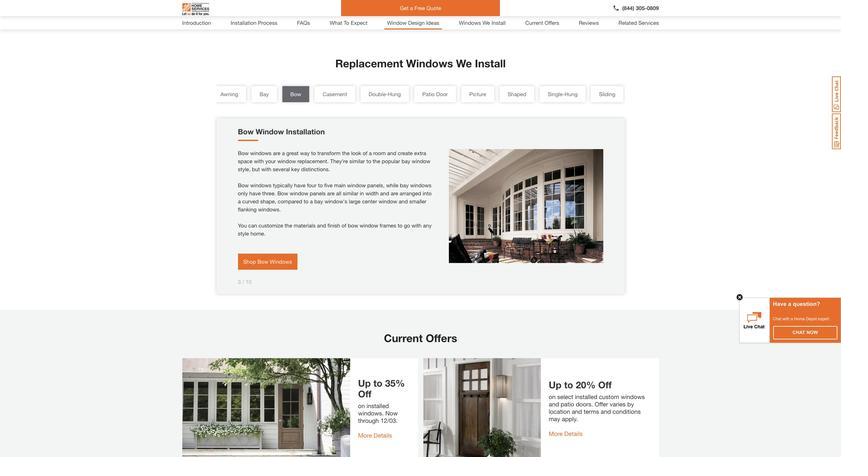 Task type: describe. For each thing, give the bounding box(es) containing it.
replacement windows we install
[[335, 57, 506, 70]]

windows inside on select installed custom windows and patio doors. offer varies by location and terms and conditions may apply.
[[621, 394, 645, 401]]

1 vertical spatial install
[[475, 57, 506, 70]]

double-hung
[[369, 91, 401, 97]]

on for up to 35% off
[[358, 403, 365, 410]]

to inside the up to 35% off
[[373, 378, 382, 389]]

you can customize the materials and finish of bow window frames to go with any style home.
[[238, 222, 432, 237]]

shop
[[243, 259, 256, 265]]

window down while
[[379, 198, 397, 205]]

window up the several
[[277, 158, 296, 164]]

window's
[[325, 198, 347, 205]]

bow
[[348, 222, 358, 229]]

and inside 'bow windows are a great way to transform the look of a room and create extra space with your window replacement. they're similar to the popular bay window style, but with several key distinctions.'
[[387, 150, 396, 156]]

several
[[273, 166, 290, 172]]

services
[[638, 19, 659, 26]]

and left the patio on the bottom of the page
[[549, 401, 559, 408]]

on select installed custom windows and patio doors. offer varies by location and terms and conditions may apply.
[[549, 394, 645, 423]]

door
[[436, 91, 448, 97]]

width
[[366, 190, 379, 197]]

2 vertical spatial bay
[[314, 198, 323, 205]]

are inside 'bow windows are a great way to transform the look of a room and create extra space with your window replacement. they're similar to the popular bay window style, but with several key distinctions.'
[[273, 150, 280, 156]]

windows we install
[[459, 19, 506, 26]]

bow windows typically have four to five main window panels, while bay windows only have three. bow window panels are all similar in width and are arranged into a curved shape, compared to a bay window's large center window and smaller flanking windows.
[[238, 182, 432, 213]]

to up select on the bottom right
[[564, 380, 573, 391]]

305-
[[636, 5, 647, 11]]

style
[[238, 231, 249, 237]]

your
[[265, 158, 276, 164]]

large white windows on a white house with large window boxes overflowing with greenery and a tall brown front door also with windows; orange window icon image
[[182, 359, 350, 458]]

expert.
[[818, 317, 830, 322]]

off for up to 35% off
[[358, 389, 372, 400]]

hung for single-
[[565, 91, 578, 97]]

chat with a home depot expert.
[[773, 317, 830, 322]]

windows inside 'bow windows are a great way to transform the look of a room and create extra space with your window replacement. they're similar to the popular bay window style, but with several key distinctions.'
[[250, 150, 272, 156]]

have
[[773, 302, 787, 308]]

more details for up to 20% off
[[549, 431, 583, 438]]

they're
[[330, 158, 348, 164]]

1 vertical spatial current offers
[[384, 332, 457, 345]]

more details link for up to 20% off
[[549, 431, 583, 438]]

and right "terms"
[[601, 408, 611, 416]]

arranged
[[400, 190, 421, 197]]

select
[[557, 394, 573, 401]]

can
[[248, 222, 257, 229]]

in
[[360, 190, 364, 197]]

free
[[414, 5, 425, 11]]

customize
[[259, 222, 283, 229]]

to
[[344, 19, 349, 26]]

more details link for up to 35% off
[[358, 432, 392, 440]]

0 vertical spatial install
[[492, 19, 506, 26]]

12/03.
[[381, 418, 398, 425]]

have a question?
[[773, 302, 820, 308]]

the inside you can customize the materials and finish of bow window frames to go with any style home.
[[285, 222, 292, 229]]

home.
[[251, 231, 266, 237]]

similar inside bow windows typically have four to five main window panels, while bay windows only have three. bow window panels are all similar in width and are arranged into a curved shape, compared to a bay window's large center window and smaller flanking windows.
[[343, 190, 358, 197]]

window design ideas
[[387, 19, 439, 26]]

up for up to 35% off
[[358, 378, 371, 389]]

window inside you can customize the materials and finish of bow window frames to go with any style home.
[[360, 222, 378, 229]]

more details for up to 35% off
[[358, 432, 392, 440]]

flanking
[[238, 206, 257, 213]]

process
[[258, 19, 277, 26]]

look
[[351, 150, 361, 156]]

related
[[619, 19, 637, 26]]

finish
[[328, 222, 340, 229]]

bay inside 'bow windows are a great way to transform the look of a room and create extra space with your window replacement. they're similar to the popular bay window style, but with several key distinctions.'
[[402, 158, 410, 164]]

a down panels
[[310, 198, 313, 205]]

introduction
[[182, 19, 211, 26]]

distinctions.
[[301, 166, 330, 172]]

on installed windows. now through 12/03.
[[358, 403, 398, 425]]

to up replacement.
[[311, 150, 316, 156]]

replacement
[[335, 57, 403, 70]]

double-
[[369, 91, 388, 97]]

awning button
[[212, 86, 246, 102]]

all
[[336, 190, 341, 197]]

curved
[[242, 198, 259, 205]]

quote
[[426, 5, 441, 11]]

0 horizontal spatial windows
[[270, 259, 292, 265]]

style,
[[238, 166, 251, 172]]

only
[[238, 190, 248, 197]]

casement button
[[315, 86, 355, 102]]

(844)
[[622, 5, 634, 11]]

1 vertical spatial bay
[[400, 182, 409, 189]]

shaped
[[508, 91, 526, 97]]

patio door button
[[414, 86, 456, 102]]

a left room
[[369, 150, 372, 156]]

up for up to 20% off
[[549, 380, 562, 391]]

patio
[[561, 401, 574, 408]]

/
[[242, 279, 244, 285]]

to left five
[[318, 182, 323, 189]]

go
[[404, 222, 410, 229]]

35%
[[385, 378, 405, 389]]

awning
[[220, 91, 238, 97]]

expect
[[351, 19, 368, 26]]

on for up to 20% off
[[549, 394, 556, 401]]

with down your
[[261, 166, 271, 172]]

0809
[[647, 5, 659, 11]]

location
[[549, 408, 570, 416]]

through
[[358, 418, 379, 425]]

more for up to 35% off
[[358, 432, 372, 440]]

main
[[334, 182, 346, 189]]

with inside you can customize the materials and finish of bow window frames to go with any style home.
[[412, 222, 422, 229]]

get a free quote button
[[341, 0, 500, 16]]

windows up the three.
[[250, 182, 272, 189]]

to inside you can customize the materials and finish of bow window frames to go with any style home.
[[398, 222, 402, 229]]

of inside 'bow windows are a great way to transform the look of a room and create extra space with your window replacement. they're similar to the popular bay window style, but with several key distinctions.'
[[363, 150, 367, 156]]

1 horizontal spatial are
[[327, 190, 335, 197]]

0 vertical spatial have
[[294, 182, 306, 189]]

1 horizontal spatial current
[[525, 19, 543, 26]]

installation process
[[231, 19, 277, 26]]

panels
[[310, 190, 326, 197]]



Task type: locate. For each thing, give the bounding box(es) containing it.
installation up way
[[286, 127, 325, 136]]

0 vertical spatial windows
[[459, 19, 481, 26]]

compared
[[278, 198, 302, 205]]

more details link down through
[[358, 432, 392, 440]]

of
[[363, 150, 367, 156], [342, 222, 346, 229]]

2 vertical spatial the
[[285, 222, 292, 229]]

up left 35% on the left bottom of page
[[358, 378, 371, 389]]

are up your
[[273, 150, 280, 156]]

1 horizontal spatial window
[[387, 19, 407, 26]]

0 vertical spatial current
[[525, 19, 543, 26]]

up inside the up to 35% off
[[358, 378, 371, 389]]

more
[[549, 431, 563, 438], [358, 432, 372, 440]]

are down while
[[391, 190, 398, 197]]

0 horizontal spatial on
[[358, 403, 365, 410]]

2 vertical spatial windows
[[270, 259, 292, 265]]

1 horizontal spatial windows
[[406, 57, 453, 70]]

1 horizontal spatial offers
[[545, 19, 559, 26]]

window down extra on the top of page
[[412, 158, 430, 164]]

0 vertical spatial installation
[[231, 19, 257, 26]]

0 vertical spatial bay
[[402, 158, 410, 164]]

windows. down shape,
[[258, 206, 281, 213]]

to left 35% on the left bottom of page
[[373, 378, 382, 389]]

0 horizontal spatial more details link
[[358, 432, 392, 440]]

installed up through
[[367, 403, 389, 410]]

similar inside 'bow windows are a great way to transform the look of a room and create extra space with your window replacement. they're similar to the popular bay window style, but with several key distinctions.'
[[349, 158, 365, 164]]

window up your
[[256, 127, 284, 136]]

0 vertical spatial installed
[[575, 394, 597, 401]]

0 horizontal spatial of
[[342, 222, 346, 229]]

0 vertical spatial on
[[549, 394, 556, 401]]

0 horizontal spatial details
[[374, 432, 392, 440]]

installed down 20%
[[575, 394, 597, 401]]

bow windows from the exterior of home image
[[449, 149, 603, 263]]

window up in
[[347, 182, 366, 189]]

(844) 305-0809 link
[[613, 4, 659, 12]]

a left great
[[282, 150, 285, 156]]

0 horizontal spatial the
[[285, 222, 292, 229]]

of right look
[[363, 150, 367, 156]]

with up "but"
[[254, 158, 264, 164]]

bow inside 'bow windows are a great way to transform the look of a room and create extra space with your window replacement. they're similar to the popular bay window style, but with several key distinctions.'
[[238, 150, 249, 156]]

patio
[[422, 91, 435, 97]]

a right get
[[410, 5, 413, 11]]

0 horizontal spatial installation
[[231, 19, 257, 26]]

live chat image
[[832, 77, 841, 112]]

of left the bow
[[342, 222, 346, 229]]

installed inside on installed windows. now through 12/03.
[[367, 403, 389, 410]]

windows
[[250, 150, 272, 156], [250, 182, 272, 189], [410, 182, 431, 189], [621, 394, 645, 401]]

to left go
[[398, 222, 402, 229]]

chat
[[773, 317, 781, 322]]

(844) 305-0809
[[622, 5, 659, 11]]

have up curved
[[249, 190, 261, 197]]

similar
[[349, 158, 365, 164], [343, 190, 358, 197]]

1 horizontal spatial we
[[483, 19, 490, 26]]

1 horizontal spatial up
[[549, 380, 562, 391]]

windows up into
[[410, 182, 431, 189]]

shop bow windows link
[[238, 254, 297, 270]]

0 horizontal spatial window
[[256, 127, 284, 136]]

1 horizontal spatial more
[[549, 431, 563, 438]]

bay down the create
[[402, 158, 410, 164]]

1 horizontal spatial more details
[[549, 431, 583, 438]]

panels,
[[367, 182, 385, 189]]

off up custom
[[598, 380, 612, 391]]

picture button
[[461, 86, 494, 102]]

windows up conditions
[[621, 394, 645, 401]]

1 vertical spatial window
[[256, 127, 284, 136]]

with right go
[[412, 222, 422, 229]]

and down while
[[380, 190, 389, 197]]

0 horizontal spatial have
[[249, 190, 261, 197]]

but
[[252, 166, 260, 172]]

center
[[362, 198, 377, 205]]

bow inside shop bow windows link
[[257, 259, 268, 265]]

hung inside the double-hung button
[[388, 91, 401, 97]]

0 horizontal spatial are
[[273, 150, 280, 156]]

off
[[598, 380, 612, 391], [358, 389, 372, 400]]

bay
[[260, 91, 269, 97]]

bow for bow windows typically have four to five main window panels, while bay windows only have three. bow window panels are all similar in width and are arranged into a curved shape, compared to a bay window's large center window and smaller flanking windows.
[[238, 182, 249, 189]]

window down get
[[387, 19, 407, 26]]

details for 35%
[[374, 432, 392, 440]]

1 vertical spatial on
[[358, 403, 365, 410]]

0 horizontal spatial current
[[384, 332, 423, 345]]

1 vertical spatial have
[[249, 190, 261, 197]]

you
[[238, 222, 247, 229]]

three.
[[262, 190, 276, 197]]

0 horizontal spatial windows.
[[258, 206, 281, 213]]

1 horizontal spatial of
[[363, 150, 367, 156]]

shop bow windows
[[243, 259, 292, 265]]

1 vertical spatial windows.
[[358, 410, 384, 418]]

bow inside bow button
[[290, 91, 301, 97]]

1 horizontal spatial current offers
[[525, 19, 559, 26]]

0 horizontal spatial up
[[358, 378, 371, 389]]

reviews
[[579, 19, 599, 26]]

1 horizontal spatial details
[[564, 431, 583, 438]]

hung for double-
[[388, 91, 401, 97]]

the down room
[[373, 158, 380, 164]]

installation left process
[[231, 19, 257, 26]]

1 horizontal spatial installed
[[575, 394, 597, 401]]

1 hung from the left
[[388, 91, 401, 97]]

1 vertical spatial windows
[[406, 57, 453, 70]]

2 hung from the left
[[565, 91, 578, 97]]

key
[[291, 166, 300, 172]]

more details down apply.
[[549, 431, 583, 438]]

0 horizontal spatial installed
[[367, 403, 389, 410]]

typically
[[273, 182, 293, 189]]

of inside you can customize the materials and finish of bow window frames to go with any style home.
[[342, 222, 346, 229]]

0 horizontal spatial current offers
[[384, 332, 457, 345]]

while
[[386, 182, 398, 189]]

0 vertical spatial windows.
[[258, 206, 281, 213]]

0 vertical spatial the
[[342, 150, 350, 156]]

bow for bow window installation
[[238, 127, 254, 136]]

and up popular
[[387, 150, 396, 156]]

any
[[423, 222, 432, 229]]

with right chat
[[783, 317, 790, 322]]

on inside on select installed custom windows and patio doors. offer varies by location and terms and conditions may apply.
[[549, 394, 556, 401]]

and left finish
[[317, 222, 326, 229]]

feedback link image
[[832, 113, 841, 150]]

ideas
[[426, 19, 439, 26]]

up to 35% off
[[358, 378, 405, 400]]

get
[[400, 5, 409, 11]]

hung inside "single-hung" button
[[565, 91, 578, 97]]

1 vertical spatial we
[[456, 57, 472, 70]]

details for 20%
[[564, 431, 583, 438]]

off for up to 20% off
[[598, 380, 612, 391]]

and left "terms"
[[572, 408, 582, 416]]

and inside you can customize the materials and finish of bow window frames to go with any style home.
[[317, 222, 326, 229]]

3
[[238, 279, 241, 285]]

window right the bow
[[360, 222, 378, 229]]

2 horizontal spatial windows
[[459, 19, 481, 26]]

1 vertical spatial offers
[[426, 332, 457, 345]]

1 vertical spatial of
[[342, 222, 346, 229]]

we
[[483, 19, 490, 26], [456, 57, 472, 70]]

1 horizontal spatial hung
[[565, 91, 578, 97]]

to
[[311, 150, 316, 156], [366, 158, 371, 164], [318, 182, 323, 189], [304, 198, 308, 205], [398, 222, 402, 229], [373, 378, 382, 389], [564, 380, 573, 391]]

bay up arranged
[[400, 182, 409, 189]]

up up select on the bottom right
[[549, 380, 562, 391]]

create
[[398, 150, 413, 156]]

faqs
[[297, 19, 310, 26]]

0 horizontal spatial more details
[[358, 432, 392, 440]]

more down may at the right of the page
[[549, 431, 563, 438]]

the left look
[[342, 150, 350, 156]]

picture
[[469, 91, 486, 97]]

shaped button
[[500, 86, 534, 102]]

and down arranged
[[399, 198, 408, 205]]

are left all
[[327, 190, 335, 197]]

bay down panels
[[314, 198, 323, 205]]

a inside get a free quote button
[[410, 5, 413, 11]]

window up compared
[[290, 190, 308, 197]]

0 vertical spatial we
[[483, 19, 490, 26]]

on
[[549, 394, 556, 401], [358, 403, 365, 410]]

bow for bow
[[290, 91, 301, 97]]

frames
[[380, 222, 396, 229]]

2 horizontal spatial are
[[391, 190, 398, 197]]

20%
[[576, 380, 596, 391]]

windows. left now
[[358, 410, 384, 418]]

on inside on installed windows. now through 12/03.
[[358, 403, 365, 410]]

way
[[300, 150, 310, 156]]

white porch with dark wooden front door; orange door with windows icon image
[[423, 359, 541, 458]]

more details link down apply.
[[549, 431, 583, 438]]

to right compared
[[304, 198, 308, 205]]

windows. inside on installed windows. now through 12/03.
[[358, 410, 384, 418]]

1 vertical spatial the
[[373, 158, 380, 164]]

more details down through
[[358, 432, 392, 440]]

sliding button
[[591, 86, 624, 102]]

five
[[324, 182, 333, 189]]

depot
[[806, 317, 817, 322]]

with
[[254, 158, 264, 164], [261, 166, 271, 172], [412, 222, 422, 229], [783, 317, 790, 322]]

have
[[294, 182, 306, 189], [249, 190, 261, 197]]

the
[[342, 150, 350, 156], [373, 158, 380, 164], [285, 222, 292, 229]]

0 horizontal spatial off
[[358, 389, 372, 400]]

a left home
[[791, 317, 793, 322]]

details down 12/03.
[[374, 432, 392, 440]]

materials
[[294, 222, 316, 229]]

double-hung button
[[361, 86, 409, 102]]

0 vertical spatial offers
[[545, 19, 559, 26]]

0 vertical spatial current offers
[[525, 19, 559, 26]]

apply.
[[562, 416, 578, 423]]

1 horizontal spatial on
[[549, 394, 556, 401]]

windows. inside bow windows typically have four to five main window panels, while bay windows only have three. bow window panels are all similar in width and are arranged into a curved shape, compared to a bay window's large center window and smaller flanking windows.
[[258, 206, 281, 213]]

1 horizontal spatial the
[[342, 150, 350, 156]]

1 horizontal spatial have
[[294, 182, 306, 189]]

1 vertical spatial current
[[384, 332, 423, 345]]

do it for you logo image
[[182, 0, 209, 18]]

2 horizontal spatial the
[[373, 158, 380, 164]]

by
[[627, 401, 634, 408]]

1 horizontal spatial off
[[598, 380, 612, 391]]

custom
[[599, 394, 619, 401]]

transform
[[317, 150, 341, 156]]

casement
[[323, 91, 347, 97]]

great
[[286, 150, 299, 156]]

0 vertical spatial window
[[387, 19, 407, 26]]

1 vertical spatial similar
[[343, 190, 358, 197]]

to left popular
[[366, 158, 371, 164]]

1 horizontal spatial windows.
[[358, 410, 384, 418]]

window
[[277, 158, 296, 164], [412, 158, 430, 164], [347, 182, 366, 189], [290, 190, 308, 197], [379, 198, 397, 205], [360, 222, 378, 229]]

0 horizontal spatial we
[[456, 57, 472, 70]]

smaller
[[409, 198, 426, 205]]

windows up your
[[250, 150, 272, 156]]

more for up to 20% off
[[549, 431, 563, 438]]

varies
[[610, 401, 626, 408]]

large
[[349, 198, 361, 205]]

similar up large
[[343, 190, 358, 197]]

similar down look
[[349, 158, 365, 164]]

more down through
[[358, 432, 372, 440]]

home
[[794, 317, 805, 322]]

installed inside on select installed custom windows and patio doors. offer varies by location and terms and conditions may apply.
[[575, 394, 597, 401]]

room
[[373, 150, 386, 156]]

1 horizontal spatial installation
[[286, 127, 325, 136]]

install
[[492, 19, 506, 26], [475, 57, 506, 70]]

a down only
[[238, 198, 241, 205]]

off up on installed windows. now through 12/03.
[[358, 389, 372, 400]]

a right have
[[788, 302, 791, 308]]

0 vertical spatial similar
[[349, 158, 365, 164]]

1 vertical spatial installation
[[286, 127, 325, 136]]

space
[[238, 158, 252, 164]]

up
[[358, 378, 371, 389], [549, 380, 562, 391]]

details down apply.
[[564, 431, 583, 438]]

off inside the up to 35% off
[[358, 389, 372, 400]]

what to expect
[[330, 19, 368, 26]]

four
[[307, 182, 316, 189]]

0 horizontal spatial more
[[358, 432, 372, 440]]

the left materials
[[285, 222, 292, 229]]

bay
[[402, 158, 410, 164], [400, 182, 409, 189], [314, 198, 323, 205]]

single-hung
[[548, 91, 578, 97]]

on up through
[[358, 403, 365, 410]]

1 vertical spatial installed
[[367, 403, 389, 410]]

1 horizontal spatial more details link
[[549, 431, 583, 438]]

now
[[385, 410, 398, 418]]

on left select on the bottom right
[[549, 394, 556, 401]]

popular
[[382, 158, 400, 164]]

have left four
[[294, 182, 306, 189]]

get a free quote
[[400, 5, 441, 11]]

0 vertical spatial of
[[363, 150, 367, 156]]

more details
[[549, 431, 583, 438], [358, 432, 392, 440]]

extra
[[414, 150, 426, 156]]

bow windows are a great way to transform the look of a room and create extra space with your window replacement. they're similar to the popular bay window style, but with several key distinctions.
[[238, 150, 430, 172]]

design
[[408, 19, 425, 26]]

hung
[[388, 91, 401, 97], [565, 91, 578, 97]]

0 horizontal spatial offers
[[426, 332, 457, 345]]

0 horizontal spatial hung
[[388, 91, 401, 97]]

shape,
[[260, 198, 276, 205]]

bow for bow windows are a great way to transform the look of a room and create extra space with your window replacement. they're similar to the popular bay window style, but with several key distinctions.
[[238, 150, 249, 156]]

sliding
[[599, 91, 615, 97]]



Task type: vqa. For each thing, say whether or not it's contained in the screenshot.
N to the left
no



